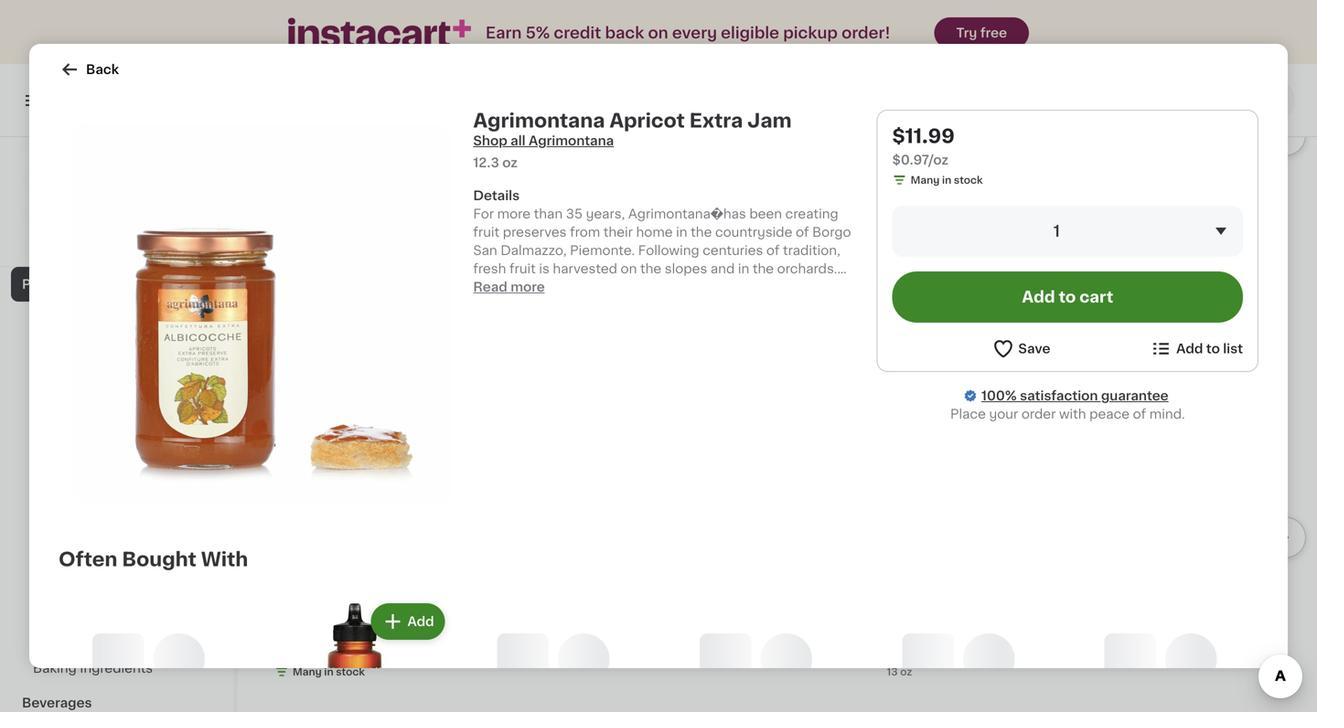 Task type: locate. For each thing, give the bounding box(es) containing it.
1 mike's from the left
[[274, 211, 315, 223]]

$11.99 element up the agrimontana apricot extra jam
[[274, 587, 464, 610]]

dairy
[[22, 209, 58, 221]]

free
[[981, 27, 1007, 39]]

1 horizontal spatial many
[[497, 265, 526, 275]]

many down the agrimontana apricot extra jam
[[293, 668, 322, 678]]

1 horizontal spatial 1
[[1054, 224, 1060, 239]]

guarantee
[[141, 240, 194, 250], [1102, 390, 1169, 403]]

0 vertical spatial agrimontana
[[473, 111, 605, 130]]

0 vertical spatial jam
[[748, 111, 792, 130]]

0 vertical spatial many in stock
[[911, 175, 983, 185]]

product group containing 3
[[479, 0, 668, 281]]

add button left 8.1
[[373, 606, 443, 639]]

0 horizontal spatial jam
[[274, 632, 302, 644]]

higher
[[42, 222, 77, 232]]

2 $10.89 element from the left
[[1091, 587, 1281, 610]]

agrimontana for agrimontana apricot extra jam shop all agrimontana 12.3 oz
[[473, 111, 605, 130]]

oz inside novi giaduja spread 7 oz
[[691, 631, 703, 641]]

jam inside scyavuru black fig jam 8.1 oz
[[603, 613, 631, 626]]

1 inside mieli thun italian wild flower honey 1 oz
[[479, 247, 483, 257]]

agrimontana inside the agrimontana apricot extra jam
[[274, 613, 357, 626]]

extra up '14'
[[690, 111, 743, 130]]

2 horizontal spatial mike's
[[1091, 211, 1132, 223]]

extra left scyavuru
[[410, 613, 443, 626]]

1
[[1054, 224, 1060, 239], [479, 247, 483, 257]]

jam inside the agrimontana apricot extra jam
[[274, 632, 302, 644]]

0 vertical spatial 100%
[[47, 240, 75, 250]]

0 horizontal spatial many in stock
[[293, 668, 365, 678]]

0 horizontal spatial a
[[305, 229, 312, 242]]

add button
[[1001, 395, 1071, 428], [373, 606, 443, 639]]

spoon
[[911, 613, 953, 626]]

1 vertical spatial jam
[[603, 613, 631, 626]]

add to cart button
[[893, 272, 1243, 323]]

thun
[[512, 211, 542, 223]]

with
[[274, 229, 302, 242], [887, 229, 914, 242], [1143, 229, 1170, 242], [1059, 408, 1087, 421]]

2 heat, from the left
[[887, 247, 922, 260]]

0 vertical spatial 1
[[1054, 224, 1060, 239]]

in down the agrimontana apricot extra jam
[[324, 668, 334, 678]]

oz inside mieli thun italian wild flower honey 1 oz
[[485, 247, 497, 257]]

often bought with
[[59, 550, 248, 570]]

many in stock down the agrimontana apricot extra jam
[[293, 668, 365, 678]]

100% satisfaction guarantee
[[47, 240, 194, 250], [982, 390, 1169, 403]]

sweetness inside mike's hot honey honey with a kick, sweetness & heat, gluten-free & paleo 12 oz
[[350, 229, 421, 242]]

spread inside novi giaduja spread 7 oz
[[767, 613, 813, 626]]

0 horizontal spatial gluten-
[[312, 247, 361, 260]]

1 horizontal spatial sweetness
[[963, 229, 1033, 242]]

eataly logo image
[[99, 159, 134, 194]]

2 vertical spatial in
[[324, 668, 334, 678]]

many for mieli thun italian wild flower honey
[[497, 265, 526, 275]]

1 horizontal spatial to
[[1207, 343, 1220, 355]]

1 vertical spatial guarantee
[[1102, 390, 1169, 403]]

jam for scyavuru black fig jam 8.1 oz
[[603, 613, 631, 626]]

0 horizontal spatial paleo
[[407, 247, 442, 260]]

0 horizontal spatial $
[[482, 187, 489, 197]]

honeys,
[[33, 348, 86, 360]]

2 gluten- from the left
[[925, 247, 974, 260]]

service type group
[[659, 82, 817, 119]]

$10.89 element up black
[[479, 587, 668, 610]]

2 vertical spatial many
[[293, 668, 322, 678]]

1 spread from the left
[[767, 613, 813, 626]]

1 vertical spatial in
[[528, 265, 538, 275]]

1 $ from the left
[[482, 187, 489, 197]]

1 horizontal spatial $
[[891, 187, 898, 197]]

1 vertical spatial to
[[1207, 343, 1220, 355]]

100% satisfaction guarantee down higher than in-store prices link
[[47, 240, 194, 250]]

oz inside agrimontana apricot extra jam shop all agrimontana 12.3 oz
[[502, 156, 518, 169]]

0 vertical spatial apricot
[[610, 111, 685, 130]]

pickled goods & olives link
[[11, 441, 222, 476]]

1 horizontal spatial jam
[[603, 613, 631, 626]]

apricot for agrimontana apricot extra jam
[[360, 613, 407, 626]]

1 horizontal spatial kick,
[[928, 229, 959, 242]]

1 horizontal spatial spreads link
[[274, 339, 358, 360]]

$11.99 element up mike's hot honey honey with a kick, sweetness & heat, gluten-free & paleo 12 oz
[[274, 184, 464, 208]]

1 horizontal spatial apricot
[[610, 111, 685, 130]]

hot inside the $ 11 mike's hot honey honey with a kick, sweetness & heat, gluten-free & paleo 12 oz
[[931, 211, 955, 223]]

condiments
[[33, 313, 112, 326]]

agrimontana
[[473, 111, 605, 130], [274, 613, 357, 626]]

apricot inside the agrimontana apricot extra jam
[[360, 613, 407, 626]]

11
[[898, 186, 914, 206]]

in
[[942, 175, 952, 185], [528, 265, 538, 275], [324, 668, 334, 678]]

roasters
[[956, 613, 1014, 626]]

0 horizontal spatial 12
[[274, 265, 285, 275]]

infused
[[1091, 229, 1140, 242]]

with inside mike's hot honey honey with a kick, sweetness & heat, gluten-free & paleo 12 oz
[[274, 229, 302, 242]]

0 vertical spatial extra
[[690, 111, 743, 130]]

$
[[482, 187, 489, 197], [891, 187, 898, 197]]

1 vertical spatial 1
[[479, 247, 483, 257]]

$11.99 element for 11
[[274, 184, 464, 208]]

1 vertical spatial 100%
[[982, 390, 1017, 403]]

0 horizontal spatial kick,
[[316, 229, 347, 242]]

syrups
[[89, 348, 135, 360]]

di
[[727, 211, 739, 223]]

2 spread from the left
[[1216, 613, 1262, 626]]

salad dressing & toppings
[[33, 417, 205, 430]]

to left the cart
[[1059, 290, 1076, 305]]

add left scyavuru
[[408, 616, 434, 629]]

0 horizontal spatial in
[[324, 668, 334, 678]]

more
[[1234, 343, 1268, 356]]

1 vertical spatial agrimontana
[[274, 613, 357, 626]]

0 horizontal spatial satisfaction
[[77, 240, 138, 250]]

0 horizontal spatial heat,
[[274, 247, 309, 260]]

0 vertical spatial item carousel region
[[274, 0, 1307, 309]]

view cart. items in cart: 0 image
[[1236, 90, 1258, 112]]

back button
[[59, 59, 119, 81]]

higher than in-store prices link
[[42, 220, 192, 234]]

2 horizontal spatial stock
[[954, 175, 983, 185]]

0 vertical spatial $11.99 element
[[274, 184, 464, 208]]

$11.99 element
[[274, 184, 464, 208], [274, 587, 464, 610]]

1 vertical spatial apricot
[[360, 613, 407, 626]]

1 horizontal spatial 100%
[[982, 390, 1017, 403]]

many down $0.97/oz
[[911, 175, 940, 185]]

oz inside big spoon roasters wildflower honey sea salt peanut butter 13 oz
[[901, 668, 913, 678]]

1 left infused at top right
[[1054, 224, 1060, 239]]

1 horizontal spatial guarantee
[[1102, 390, 1169, 403]]

spreads
[[274, 340, 358, 359], [33, 382, 86, 395], [148, 540, 201, 553]]

view
[[1199, 343, 1231, 356]]

1 vertical spatial many
[[497, 265, 526, 275]]

1 vertical spatial spreads
[[33, 382, 86, 395]]

satisfaction
[[77, 240, 138, 250], [1020, 390, 1098, 403]]

1 vertical spatial many in stock
[[497, 265, 569, 275]]

$ left '89'
[[482, 187, 489, 197]]

2 vertical spatial spreads
[[148, 540, 201, 553]]

0 horizontal spatial free
[[361, 247, 390, 260]]

1 horizontal spatial add button
[[1001, 395, 1071, 428]]

sweetness inside the $ 11 mike's hot honey honey with a kick, sweetness & heat, gluten-free & paleo 12 oz
[[963, 229, 1033, 242]]

14 rigoni di asiago mielbio linden tiglio honey 10.58 oz
[[683, 186, 836, 257]]

1 horizontal spatial 12
[[887, 265, 898, 275]]

1 heat, from the left
[[274, 247, 309, 260]]

2 $ from the left
[[891, 187, 898, 197]]

2 mike's from the left
[[887, 211, 928, 223]]

$ down $0.97/oz
[[891, 187, 898, 197]]

0 horizontal spatial add button
[[373, 606, 443, 639]]

0 vertical spatial to
[[1059, 290, 1076, 305]]

2 horizontal spatial many in stock
[[911, 175, 983, 185]]

mieli thun italian wild flower honey 1 oz
[[479, 211, 661, 257]]

satisfaction up place your order with peace of mind.
[[1020, 390, 1098, 403]]

2 kick, from the left
[[928, 229, 959, 242]]

jam inside agrimontana apricot extra jam shop all agrimontana 12.3 oz
[[748, 111, 792, 130]]

0 horizontal spatial sweetness
[[350, 229, 421, 242]]

& inside the marinades & meat preparation
[[104, 487, 114, 500]]

gluten- inside mike's hot honey honey with a kick, sweetness & heat, gluten-free & paleo 12 oz
[[312, 247, 361, 260]]

0 horizontal spatial $10.89 element
[[479, 587, 668, 610]]

all
[[511, 135, 526, 147]]

2 $11.99 element from the top
[[274, 587, 464, 610]]

1 horizontal spatial extra
[[690, 111, 743, 130]]

mind.
[[1150, 408, 1186, 421]]

1 $11.99 element from the top
[[274, 184, 464, 208]]

to
[[1059, 290, 1076, 305], [1207, 343, 1220, 355]]

credit
[[554, 25, 601, 41]]

1 inside field
[[1054, 224, 1060, 239]]

$ for 11
[[891, 187, 898, 197]]

pickled goods & olives
[[33, 452, 183, 465]]

to left list
[[1207, 343, 1220, 355]]

$10.89 element
[[479, 587, 668, 610], [1091, 587, 1281, 610]]

1 vertical spatial stock
[[540, 265, 569, 275]]

1 a from the left
[[305, 229, 312, 242]]

extra inside the agrimontana apricot extra jam
[[410, 613, 443, 626]]

1 horizontal spatial $10.89 element
[[1091, 587, 1281, 610]]

apricot inside agrimontana apricot extra jam shop all agrimontana 12.3 oz
[[610, 111, 685, 130]]

save
[[1019, 343, 1051, 355]]

100%
[[47, 240, 75, 250], [982, 390, 1017, 403]]

jam for agrimontana apricot extra jam
[[274, 632, 302, 644]]

alcohol
[[22, 174, 72, 187]]

many in stock for agrimontana apricot extra jam
[[293, 668, 365, 678]]

$10.89 element for fig
[[479, 587, 668, 610]]

0 horizontal spatial guarantee
[[141, 240, 194, 250]]

1 horizontal spatial gluten-
[[925, 247, 974, 260]]

add button down save
[[1001, 395, 1071, 428]]

agrimontana for agrimontana apricot extra jam
[[274, 613, 357, 626]]

0 horizontal spatial extra
[[410, 613, 443, 626]]

0 vertical spatial satisfaction
[[77, 240, 138, 250]]

0 vertical spatial spreads link
[[274, 339, 358, 360]]

more
[[511, 281, 545, 294]]

1 vertical spatial $11.99 element
[[274, 587, 464, 610]]

paleo inside the $ 11 mike's hot honey honey with a kick, sweetness & heat, gluten-free & paleo 12 oz
[[1019, 247, 1055, 260]]

0 horizontal spatial 1
[[479, 247, 483, 257]]

spread right pepper
[[1216, 613, 1262, 626]]

100% inside 100% satisfaction guarantee link
[[982, 390, 1017, 403]]

apricot
[[610, 111, 685, 130], [360, 613, 407, 626]]

0 vertical spatial guarantee
[[141, 240, 194, 250]]

0 horizontal spatial agrimontana
[[274, 613, 357, 626]]

alcohol link
[[11, 163, 222, 198]]

mike's inside mike's hot honey honey with a kick, sweetness & heat, gluten-free & paleo 12 oz
[[274, 211, 315, 223]]

0 vertical spatial add button
[[1001, 395, 1071, 428]]

1 item carousel region from the top
[[274, 0, 1307, 309]]

peanut
[[887, 650, 933, 663]]

stock up the $ 11 mike's hot honey honey with a kick, sweetness & heat, gluten-free & paleo 12 oz
[[954, 175, 983, 185]]

1 free from the left
[[361, 247, 390, 260]]

1 $10.89 element from the left
[[479, 587, 668, 610]]

None search field
[[262, 75, 635, 126]]

1 paleo from the left
[[407, 247, 442, 260]]

hot
[[318, 211, 342, 223], [931, 211, 955, 223], [1135, 211, 1159, 223], [1208, 211, 1232, 223], [1139, 613, 1163, 626]]

1 sweetness from the left
[[350, 229, 421, 242]]

product group
[[274, 0, 464, 277], [479, 0, 668, 281], [683, 0, 873, 259], [887, 0, 1077, 294], [274, 390, 464, 684], [887, 390, 1077, 680], [261, 600, 449, 713]]

many in stock up more
[[497, 265, 569, 275]]

pickled
[[33, 452, 80, 465]]

1 vertical spatial 100% satisfaction guarantee
[[982, 390, 1169, 403]]

2 paleo from the left
[[1019, 247, 1055, 260]]

1 up read
[[479, 247, 483, 257]]

3 mike's from the left
[[1091, 211, 1132, 223]]

1 vertical spatial spreads link
[[11, 371, 222, 406]]

gluten- inside the $ 11 mike's hot honey honey with a kick, sweetness & heat, gluten-free & paleo 12 oz
[[925, 247, 974, 260]]

0 horizontal spatial stock
[[336, 668, 365, 678]]

agrimontana apricot extra jam image
[[73, 124, 451, 503]]

in up more
[[528, 265, 538, 275]]

stock up more
[[540, 265, 569, 275]]

product group containing 11
[[887, 0, 1077, 294]]

hot inside mike's hot honey honey with a kick, sweetness & heat, gluten-free & paleo 12 oz
[[318, 211, 342, 223]]

eligible
[[721, 25, 780, 41]]

2 horizontal spatial spreads
[[274, 340, 358, 359]]

2 vertical spatial jam
[[274, 632, 302, 644]]

many for agrimontana apricot extra jam
[[293, 668, 322, 678]]

agrimontana inside agrimontana apricot extra jam shop all agrimontana 12.3 oz
[[473, 111, 605, 130]]

marinades
[[33, 487, 100, 500]]

100% satisfaction guarantee up place your order with peace of mind.
[[982, 390, 1169, 403]]

beverages link
[[11, 686, 222, 713]]

spreads link
[[274, 339, 358, 360], [11, 371, 222, 406]]

2 sweetness from the left
[[963, 229, 1033, 242]]

jam for agrimontana apricot extra jam shop all agrimontana 12.3 oz
[[748, 111, 792, 130]]

1 kick, from the left
[[316, 229, 347, 242]]

italian
[[545, 211, 583, 223]]

2 horizontal spatial jam
[[748, 111, 792, 130]]

1 horizontal spatial in
[[528, 265, 538, 275]]

mieli
[[479, 211, 509, 223]]

0 vertical spatial 100% satisfaction guarantee
[[47, 240, 194, 250]]

2 horizontal spatial in
[[942, 175, 952, 185]]

butter
[[936, 650, 976, 663]]

honey inside mieli thun italian wild flower honey 1 oz
[[479, 229, 521, 242]]

many in stock down $0.97/oz
[[911, 175, 983, 185]]

0 horizontal spatial many
[[293, 668, 322, 678]]

1 horizontal spatial stock
[[540, 265, 569, 275]]

2 item carousel region from the top
[[274, 382, 1307, 712]]

many up read more
[[497, 265, 526, 275]]

2 12 from the left
[[887, 265, 898, 275]]

satisfaction down higher than in-store prices
[[77, 240, 138, 250]]

pantry link
[[11, 267, 222, 302]]

preparation
[[33, 505, 107, 518]]

100% up your
[[982, 390, 1017, 403]]

1 vertical spatial extra
[[410, 613, 443, 626]]

2 free from the left
[[974, 247, 1002, 260]]

100% down "higher"
[[47, 240, 75, 250]]

$ inside $ 3 89
[[482, 187, 489, 197]]

add up save
[[1022, 290, 1056, 305]]

0 horizontal spatial apricot
[[360, 613, 407, 626]]

1 vertical spatial add button
[[373, 606, 443, 639]]

oz inside callipo hot pepper spread 4.5 oz
[[1111, 631, 1123, 641]]

1 gluten- from the left
[[312, 247, 361, 260]]

0 horizontal spatial mike's
[[274, 211, 315, 223]]

extra inside agrimontana apricot extra jam shop all agrimontana 12.3 oz
[[690, 111, 743, 130]]

4.5
[[1091, 631, 1108, 641]]

guarantee up of
[[1102, 390, 1169, 403]]

spread down $14.19 element
[[767, 613, 813, 626]]

2 a from the left
[[918, 229, 925, 242]]

add
[[1022, 290, 1056, 305], [1177, 343, 1204, 355], [1035, 405, 1062, 418], [408, 616, 434, 629]]

12.3
[[473, 156, 499, 169]]

in down $0.97/oz
[[942, 175, 952, 185]]

0 horizontal spatial to
[[1059, 290, 1076, 305]]

oz inside 4 mike's hot honey hot honey infused with chilies 1.88 oz
[[1115, 247, 1127, 257]]

&
[[61, 209, 71, 221], [424, 229, 434, 242], [1036, 229, 1047, 242], [62, 243, 73, 256], [393, 247, 403, 260], [1006, 247, 1016, 260], [138, 348, 148, 360], [132, 417, 143, 430], [130, 452, 140, 465], [104, 487, 114, 500], [134, 540, 145, 553], [80, 628, 90, 640]]

1 horizontal spatial many in stock
[[497, 265, 569, 275]]

guarantee inside button
[[141, 240, 194, 250]]

stock down the agrimontana apricot extra jam
[[336, 668, 365, 678]]

0 horizontal spatial spread
[[767, 613, 813, 626]]

pasta & rice
[[22, 243, 105, 256]]

12 inside mike's hot honey honey with a kick, sweetness & heat, gluten-free & paleo 12 oz
[[274, 265, 285, 275]]

1 12 from the left
[[274, 265, 285, 275]]

0 vertical spatial spreads
[[274, 340, 358, 359]]

$10.99 element
[[887, 587, 1077, 610]]

paleo inside mike's hot honey honey with a kick, sweetness & heat, gluten-free & paleo 12 oz
[[407, 247, 442, 260]]

jam
[[748, 111, 792, 130], [603, 613, 631, 626], [274, 632, 302, 644]]

$10.89 element up pepper
[[1091, 587, 1281, 610]]

preserved dips & spreads
[[33, 540, 201, 553]]

agrimontana
[[529, 135, 614, 147]]

2 vertical spatial stock
[[336, 668, 365, 678]]

honeys, syrups & nectars
[[33, 348, 202, 360]]

agrimontana apricot extra jam shop all agrimontana 12.3 oz
[[473, 111, 792, 169]]

1 horizontal spatial free
[[974, 247, 1002, 260]]

1 vertical spatial item carousel region
[[274, 382, 1307, 712]]

1 horizontal spatial paleo
[[1019, 247, 1055, 260]]

$ inside the $ 11 mike's hot honey honey with a kick, sweetness & heat, gluten-free & paleo 12 oz
[[891, 187, 898, 197]]

back
[[605, 25, 644, 41]]

bakery
[[22, 139, 68, 152]]

guarantee down prices
[[141, 240, 194, 250]]

asiago
[[742, 211, 786, 223]]

product group containing agrimontana apricot extra jam
[[274, 390, 464, 684]]

in-
[[105, 222, 119, 232]]

2 vertical spatial many in stock
[[293, 668, 365, 678]]

1 horizontal spatial spreads
[[148, 540, 201, 553]]

1 horizontal spatial a
[[918, 229, 925, 242]]

item carousel region
[[274, 0, 1307, 309], [274, 382, 1307, 712]]



Task type: describe. For each thing, give the bounding box(es) containing it.
heat, inside mike's hot honey honey with a kick, sweetness & heat, gluten-free & paleo 12 oz
[[274, 247, 309, 260]]

seasonings
[[93, 628, 168, 640]]

$10.89 element for pepper
[[1091, 587, 1281, 610]]

0 horizontal spatial spreads
[[33, 382, 86, 395]]

in for agrimontana apricot extra jam
[[324, 668, 334, 678]]

salad
[[33, 417, 68, 430]]

pickup
[[783, 25, 838, 41]]

flower
[[618, 211, 661, 223]]

novi giaduja spread 7 oz
[[683, 613, 813, 641]]

4
[[1102, 186, 1115, 206]]

with inside 4 mike's hot honey hot honey infused with chilies 1.88 oz
[[1143, 229, 1170, 242]]

baking ingredients link
[[11, 651, 222, 686]]

scyavuru
[[479, 613, 539, 626]]

honeys, syrups & nectars link
[[11, 337, 222, 371]]

agrimontana apricot extra jam
[[274, 613, 443, 644]]

add to cart
[[1022, 290, 1114, 305]]

salad dressing & toppings link
[[11, 406, 222, 441]]

tiglio
[[730, 229, 764, 242]]

wildflower
[[887, 632, 955, 644]]

bakery link
[[11, 128, 222, 163]]

nectars
[[151, 348, 202, 360]]

preserved dips & spreads link
[[11, 529, 222, 564]]

details button
[[473, 187, 855, 205]]

100% inside 100% satisfaction guarantee button
[[47, 240, 75, 250]]

$ for 3
[[482, 187, 489, 197]]

chilies
[[1174, 229, 1217, 242]]

$ 11 mike's hot honey honey with a kick, sweetness & heat, gluten-free & paleo 12 oz
[[887, 186, 1055, 275]]

many in stock for mieli thun italian wild flower honey
[[497, 265, 569, 275]]

12 inside the $ 11 mike's hot honey honey with a kick, sweetness & heat, gluten-free & paleo 12 oz
[[887, 265, 898, 275]]

pasta & rice link
[[11, 232, 222, 267]]

$11.99
[[893, 127, 955, 146]]

earn
[[486, 25, 522, 41]]

pepper
[[1166, 613, 1213, 626]]

dairy & eggs
[[22, 209, 107, 221]]

add to list
[[1177, 343, 1243, 355]]

black
[[542, 613, 577, 626]]

your
[[990, 408, 1019, 421]]

free inside mike's hot honey honey with a kick, sweetness & heat, gluten-free & paleo 12 oz
[[361, 247, 390, 260]]

in for mieli thun italian wild flower honey
[[528, 265, 538, 275]]

kick, inside mike's hot honey honey with a kick, sweetness & heat, gluten-free & paleo 12 oz
[[316, 229, 347, 242]]

kick, inside the $ 11 mike's hot honey honey with a kick, sweetness & heat, gluten-free & paleo 12 oz
[[928, 229, 959, 242]]

add button inside item carousel "region"
[[1001, 395, 1071, 428]]

0 vertical spatial stock
[[954, 175, 983, 185]]

oz inside scyavuru black fig jam 8.1 oz
[[495, 631, 507, 641]]

list
[[1224, 343, 1243, 355]]

try
[[957, 27, 978, 39]]

1 horizontal spatial satisfaction
[[1020, 390, 1098, 403]]

0 horizontal spatial spreads link
[[11, 371, 222, 406]]

89
[[504, 187, 518, 197]]

apricot for agrimontana apricot extra jam shop all agrimontana 12.3 oz
[[610, 111, 685, 130]]

dips
[[102, 540, 131, 553]]

13
[[887, 668, 898, 678]]

pantry
[[22, 278, 66, 291]]

free inside the $ 11 mike's hot honey honey with a kick, sweetness & heat, gluten-free & paleo 12 oz
[[974, 247, 1002, 260]]

baking
[[33, 662, 77, 675]]

mike's inside the $ 11 mike's hot honey honey with a kick, sweetness & heat, gluten-free & paleo 12 oz
[[887, 211, 928, 223]]

view more
[[1199, 343, 1268, 356]]

spices & seasonings link
[[11, 617, 222, 651]]

extra for agrimontana apricot extra jam shop all agrimontana 12.3 oz
[[690, 111, 743, 130]]

big
[[887, 613, 908, 626]]

1 field
[[893, 206, 1243, 257]]

honey inside big spoon roasters wildflower honey sea salt peanut butter 13 oz
[[958, 632, 1001, 644]]

eggs
[[74, 209, 107, 221]]

product group containing mike's hot honey honey with a kick, sweetness & heat, gluten-free & paleo
[[274, 0, 464, 277]]

novi
[[683, 613, 712, 626]]

back
[[86, 63, 119, 76]]

view more link
[[1199, 340, 1281, 359]]

oz inside 14 rigoni di asiago mielbio linden tiglio honey 10.58 oz
[[713, 247, 725, 257]]

dressing
[[72, 417, 129, 430]]

$14.19 element
[[683, 587, 873, 610]]

dairy & eggs link
[[11, 198, 222, 232]]

fig
[[580, 613, 600, 626]]

14
[[693, 186, 715, 206]]

sponsored badge image
[[887, 279, 942, 289]]

order!
[[842, 25, 891, 41]]

100% satisfaction guarantee inside button
[[47, 240, 194, 250]]

product group containing 14
[[683, 0, 873, 259]]

oz inside the $ 11 mike's hot honey honey with a kick, sweetness & heat, gluten-free & paleo 12 oz
[[900, 265, 912, 275]]

hot inside callipo hot pepper spread 4.5 oz
[[1139, 613, 1163, 626]]

mielbio
[[789, 211, 836, 223]]

olives
[[143, 452, 183, 465]]

with inside the $ 11 mike's hot honey honey with a kick, sweetness & heat, gluten-free & paleo 12 oz
[[887, 229, 914, 242]]

1 horizontal spatial 100% satisfaction guarantee
[[982, 390, 1169, 403]]

item carousel region containing add
[[274, 382, 1307, 712]]

to for cart
[[1059, 290, 1076, 305]]

spices
[[33, 628, 77, 640]]

satisfaction inside button
[[77, 240, 138, 250]]

often
[[59, 550, 118, 570]]

7
[[683, 631, 689, 641]]

add right your
[[1035, 405, 1062, 418]]

try free
[[957, 27, 1007, 39]]

stock for agrimontana apricot extra jam
[[336, 668, 365, 678]]

callipo
[[1091, 613, 1136, 626]]

extra for agrimontana apricot extra jam
[[410, 613, 443, 626]]

item carousel region containing 14
[[274, 0, 1307, 309]]

4 mike's hot honey hot honey infused with chilies 1.88 oz
[[1091, 186, 1278, 257]]

order
[[1022, 408, 1056, 421]]

stock for mieli thun italian wild flower honey
[[540, 265, 569, 275]]

prices
[[148, 222, 181, 232]]

honey inside 14 rigoni di asiago mielbio linden tiglio honey 10.58 oz
[[768, 229, 810, 242]]

wild
[[587, 211, 615, 223]]

$11.99 element for spoon
[[274, 587, 464, 610]]

beverages
[[22, 697, 92, 710]]

read
[[473, 281, 508, 294]]

$ 3 89
[[482, 186, 518, 206]]

than
[[79, 222, 103, 232]]

spread inside callipo hot pepper spread 4.5 oz
[[1216, 613, 1262, 626]]

oz inside mike's hot honey honey with a kick, sweetness & heat, gluten-free & paleo 12 oz
[[288, 265, 300, 275]]

higher than in-store prices
[[42, 222, 181, 232]]

to for list
[[1207, 343, 1220, 355]]

baking ingredients
[[33, 662, 153, 675]]

0 vertical spatial many
[[911, 175, 940, 185]]

$0.97/oz
[[893, 154, 949, 167]]

mike's hot honey honey with a kick, sweetness & heat, gluten-free & paleo 12 oz
[[274, 211, 442, 275]]

heat, inside the $ 11 mike's hot honey honey with a kick, sweetness & heat, gluten-free & paleo 12 oz
[[887, 247, 922, 260]]

earn 5% credit back on every eligible pickup order!
[[486, 25, 891, 41]]

pasta
[[22, 243, 59, 256]]

a inside the $ 11 mike's hot honey honey with a kick, sweetness & heat, gluten-free & paleo 12 oz
[[918, 229, 925, 242]]

big spoon roasters wildflower honey sea salt peanut butter 13 oz
[[887, 613, 1056, 678]]

place
[[951, 408, 986, 421]]

add left list
[[1177, 343, 1204, 355]]

5%
[[526, 25, 550, 41]]

every
[[672, 25, 717, 41]]

add to list button
[[1150, 338, 1243, 360]]

instacart plus icon image
[[288, 18, 471, 48]]

a inside mike's hot honey honey with a kick, sweetness & heat, gluten-free & paleo 12 oz
[[305, 229, 312, 242]]

read more button
[[473, 278, 545, 296]]

mike's inside 4 mike's hot honey hot honey infused with chilies 1.88 oz
[[1091, 211, 1132, 223]]



Task type: vqa. For each thing, say whether or not it's contained in the screenshot.
8.1
yes



